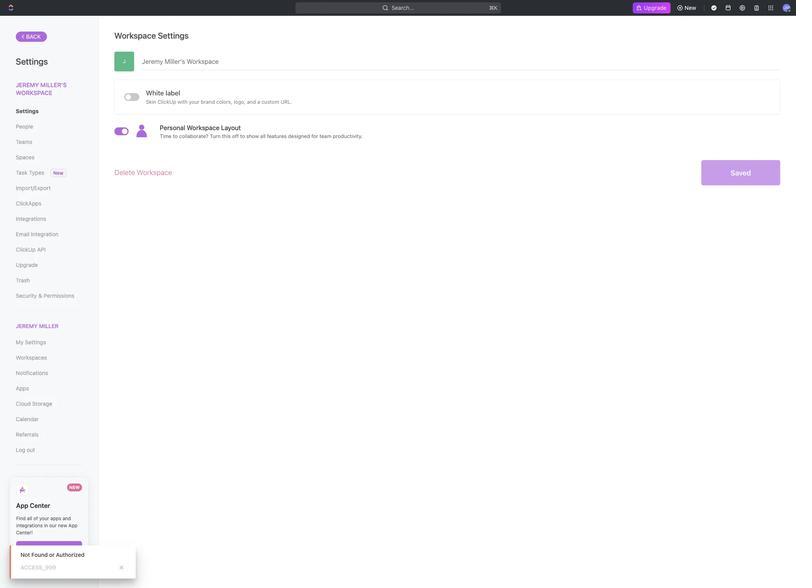 Task type: vqa. For each thing, say whether or not it's contained in the screenshot.
second ROW from the bottom of the page
no



Task type: describe. For each thing, give the bounding box(es) containing it.
jm
[[784, 5, 790, 10]]

saved button
[[702, 160, 781, 186]]

turn
[[210, 133, 221, 139]]

label
[[166, 89, 180, 97]]

cloud storage link
[[16, 398, 83, 411]]

calendar link
[[16, 413, 83, 426]]

time
[[160, 133, 172, 139]]

task types
[[16, 169, 44, 176]]

workspace inside personal workspace layout time to collaborate? turn this off to show all features designed for team productivity.
[[187, 124, 220, 131]]

search...
[[392, 4, 414, 11]]

teams
[[16, 139, 32, 145]]

workspace inside button
[[137, 169, 172, 177]]

people
[[16, 123, 33, 130]]

workspace inside jeremy miller's workspace
[[16, 89, 52, 96]]

your inside find all of your apps and integrations in our new app center!
[[39, 516, 49, 522]]

email integration
[[16, 231, 58, 238]]

url.
[[281, 99, 292, 105]]

find
[[16, 516, 26, 522]]

found
[[31, 552, 48, 559]]

jm button
[[781, 2, 794, 14]]

types
[[29, 169, 44, 176]]

personal workspace layout time to collaborate? turn this off to show all features designed for team productivity.
[[160, 124, 363, 139]]

apps link
[[16, 382, 83, 396]]

upgrade inside the settings element
[[16, 262, 38, 268]]

trash
[[16, 277, 30, 284]]

integrations link
[[16, 212, 83, 226]]

go
[[27, 545, 34, 552]]

api
[[37, 246, 46, 253]]

security
[[16, 293, 37, 299]]

brand
[[201, 99, 215, 105]]

all inside personal workspace layout time to collaborate? turn this off to show all features designed for team productivity.
[[261, 133, 266, 139]]

2 horizontal spatial to
[[240, 133, 245, 139]]

import/export link
[[16, 182, 83, 195]]

apps
[[50, 516, 61, 522]]

jeremy miller
[[16, 323, 59, 330]]

permissions
[[44, 293, 74, 299]]

to inside button
[[35, 545, 41, 552]]

⌘k
[[489, 4, 498, 11]]

my
[[16, 339, 24, 346]]

clickup api link
[[16, 243, 83, 257]]

our
[[49, 523, 57, 529]]

center inside go to app center button
[[54, 545, 72, 552]]

back link
[[16, 32, 47, 42]]

referrals
[[16, 432, 39, 438]]

with
[[178, 99, 188, 105]]

jeremy for jeremy miller
[[16, 323, 38, 330]]

Team Na﻿me text field
[[142, 52, 781, 70]]

log
[[16, 447, 25, 454]]

clickapps
[[16, 200, 41, 207]]

show
[[247, 133, 259, 139]]

email
[[16, 231, 29, 238]]

security & permissions
[[16, 293, 74, 299]]

storage
[[32, 401, 52, 408]]

logo,
[[234, 99, 246, 105]]

and inside find all of your apps and integrations in our new app center!
[[63, 516, 71, 522]]

not
[[21, 552, 30, 559]]

access_999
[[21, 565, 56, 571]]

features
[[267, 133, 287, 139]]

delete workspace
[[114, 169, 172, 177]]

settings element
[[0, 16, 99, 589]]

workspace settings
[[114, 31, 189, 40]]

workspaces link
[[16, 351, 83, 365]]

miller's
[[40, 81, 67, 88]]

app inside find all of your apps and integrations in our new app center!
[[69, 523, 78, 529]]

custom
[[262, 99, 279, 105]]

&
[[38, 293, 42, 299]]

notifications link
[[16, 367, 83, 380]]

calendar
[[16, 416, 39, 423]]

go to app center
[[27, 545, 72, 552]]

miller
[[39, 323, 59, 330]]

integrations
[[16, 523, 43, 529]]

my settings
[[16, 339, 46, 346]]

new
[[58, 523, 67, 529]]



Task type: locate. For each thing, give the bounding box(es) containing it.
go to app center button
[[16, 542, 82, 556]]

1 horizontal spatial upgrade link
[[633, 2, 671, 13]]

to
[[173, 133, 178, 139], [240, 133, 245, 139], [35, 545, 41, 552]]

1 vertical spatial app
[[69, 523, 78, 529]]

all left of
[[27, 516, 32, 522]]

this
[[222, 133, 231, 139]]

0 vertical spatial and
[[247, 99, 256, 105]]

notifications
[[16, 370, 48, 377]]

your up in
[[39, 516, 49, 522]]

0 horizontal spatial app
[[16, 503, 28, 510]]

jeremy left miller's on the top left of page
[[16, 81, 39, 88]]

workspace down miller's on the top left of page
[[16, 89, 52, 96]]

1 vertical spatial clickup
[[16, 246, 36, 253]]

designed
[[288, 133, 310, 139]]

colors,
[[216, 99, 233, 105]]

1 horizontal spatial all
[[261, 133, 266, 139]]

1 horizontal spatial app
[[42, 545, 53, 552]]

app inside button
[[42, 545, 53, 552]]

saved
[[731, 169, 752, 177]]

2 jeremy from the top
[[16, 323, 38, 330]]

j
[[123, 58, 126, 64]]

security & permissions link
[[16, 289, 83, 303]]

delete workspace button
[[114, 164, 172, 182]]

1 vertical spatial and
[[63, 516, 71, 522]]

upgrade link left new button
[[633, 2, 671, 13]]

1 vertical spatial all
[[27, 516, 32, 522]]

2 vertical spatial app
[[42, 545, 53, 552]]

a
[[258, 99, 260, 105]]

referrals link
[[16, 428, 83, 442]]

your inside white label skin clickup with your brand colors, logo, and a custom url.
[[189, 99, 200, 105]]

people link
[[16, 120, 83, 133]]

center!
[[16, 530, 33, 536]]

workspace up collaborate?
[[187, 124, 220, 131]]

center
[[30, 503, 50, 510], [54, 545, 72, 552]]

teams link
[[16, 135, 83, 149]]

clickup api
[[16, 246, 46, 253]]

white
[[146, 89, 164, 97]]

team
[[320, 133, 332, 139]]

0 vertical spatial your
[[189, 99, 200, 105]]

to down "personal"
[[173, 133, 178, 139]]

clickapps link
[[16, 197, 83, 210]]

all
[[261, 133, 266, 139], [27, 516, 32, 522]]

for
[[312, 133, 318, 139]]

delete
[[114, 169, 135, 177]]

email integration link
[[16, 228, 83, 241]]

1 horizontal spatial center
[[54, 545, 72, 552]]

back
[[26, 33, 41, 40]]

1 horizontal spatial new
[[69, 485, 80, 490]]

and up the new
[[63, 516, 71, 522]]

my settings link
[[16, 336, 83, 349]]

1 horizontal spatial clickup
[[158, 99, 176, 105]]

1 horizontal spatial upgrade
[[644, 4, 667, 11]]

productivity.
[[333, 133, 363, 139]]

to right off
[[240, 133, 245, 139]]

integrations
[[16, 216, 46, 222]]

1 vertical spatial center
[[54, 545, 72, 552]]

task
[[16, 169, 27, 176]]

jeremy up my settings
[[16, 323, 38, 330]]

and inside white label skin clickup with your brand colors, logo, and a custom url.
[[247, 99, 256, 105]]

spaces
[[16, 154, 35, 161]]

1 vertical spatial upgrade link
[[16, 259, 83, 272]]

0 horizontal spatial all
[[27, 516, 32, 522]]

all inside find all of your apps and integrations in our new app center!
[[27, 516, 32, 522]]

all right show
[[261, 133, 266, 139]]

layout
[[221, 124, 241, 131]]

0 horizontal spatial and
[[63, 516, 71, 522]]

log out
[[16, 447, 35, 454]]

jeremy miller's workspace
[[16, 81, 67, 96]]

workspaces
[[16, 355, 47, 361]]

app center
[[16, 503, 50, 510]]

log out link
[[16, 444, 83, 457]]

0 vertical spatial center
[[30, 503, 50, 510]]

0 horizontal spatial your
[[39, 516, 49, 522]]

cloud storage
[[16, 401, 52, 408]]

of
[[33, 516, 38, 522]]

clickup down label
[[158, 99, 176, 105]]

integration
[[31, 231, 58, 238]]

skin
[[146, 99, 156, 105]]

0 vertical spatial upgrade
[[644, 4, 667, 11]]

0 vertical spatial clickup
[[158, 99, 176, 105]]

or
[[49, 552, 55, 559]]

personal
[[160, 124, 185, 131]]

upgrade down clickup api
[[16, 262, 38, 268]]

0 horizontal spatial upgrade link
[[16, 259, 83, 272]]

0 horizontal spatial clickup
[[16, 246, 36, 253]]

your right with in the left top of the page
[[189, 99, 200, 105]]

authorized
[[56, 552, 85, 559]]

new inside button
[[685, 4, 697, 11]]

new button
[[674, 2, 702, 14]]

white label skin clickup with your brand colors, logo, and a custom url.
[[146, 89, 292, 105]]

clickup inside the "clickup api" link
[[16, 246, 36, 253]]

and
[[247, 99, 256, 105], [63, 516, 71, 522]]

1 jeremy from the top
[[16, 81, 39, 88]]

upgrade
[[644, 4, 667, 11], [16, 262, 38, 268]]

apps
[[16, 385, 29, 392]]

0 vertical spatial new
[[685, 4, 697, 11]]

1 horizontal spatial your
[[189, 99, 200, 105]]

0 horizontal spatial upgrade
[[16, 262, 38, 268]]

jeremy inside jeremy miller's workspace
[[16, 81, 39, 88]]

import/export
[[16, 185, 51, 191]]

0 vertical spatial all
[[261, 133, 266, 139]]

0 horizontal spatial center
[[30, 503, 50, 510]]

and left a
[[247, 99, 256, 105]]

1 vertical spatial new
[[53, 170, 63, 176]]

spaces link
[[16, 151, 83, 164]]

1 horizontal spatial to
[[173, 133, 178, 139]]

2 horizontal spatial new
[[685, 4, 697, 11]]

0 horizontal spatial new
[[53, 170, 63, 176]]

0 vertical spatial app
[[16, 503, 28, 510]]

2 vertical spatial new
[[69, 485, 80, 490]]

new
[[685, 4, 697, 11], [53, 170, 63, 176], [69, 485, 80, 490]]

1 vertical spatial upgrade
[[16, 262, 38, 268]]

0 horizontal spatial to
[[35, 545, 41, 552]]

0 vertical spatial upgrade link
[[633, 2, 671, 13]]

1 horizontal spatial and
[[247, 99, 256, 105]]

settings link
[[16, 105, 83, 118]]

upgrade left new button
[[644, 4, 667, 11]]

cloud
[[16, 401, 31, 408]]

find all of your apps and integrations in our new app center!
[[16, 516, 78, 536]]

jeremy for jeremy miller's workspace
[[16, 81, 39, 88]]

trash link
[[16, 274, 83, 287]]

upgrade link up trash link
[[16, 259, 83, 272]]

clickup left the api
[[16, 246, 36, 253]]

1 vertical spatial your
[[39, 516, 49, 522]]

workspace up j
[[114, 31, 156, 40]]

to right go
[[35, 545, 41, 552]]

2 horizontal spatial app
[[69, 523, 78, 529]]

not found or authorized
[[21, 552, 85, 559]]

1 vertical spatial jeremy
[[16, 323, 38, 330]]

in
[[44, 523, 48, 529]]

clickup inside white label skin clickup with your brand colors, logo, and a custom url.
[[158, 99, 176, 105]]

collaborate?
[[179, 133, 209, 139]]

0 vertical spatial jeremy
[[16, 81, 39, 88]]

workspace right delete
[[137, 169, 172, 177]]

off
[[232, 133, 239, 139]]



